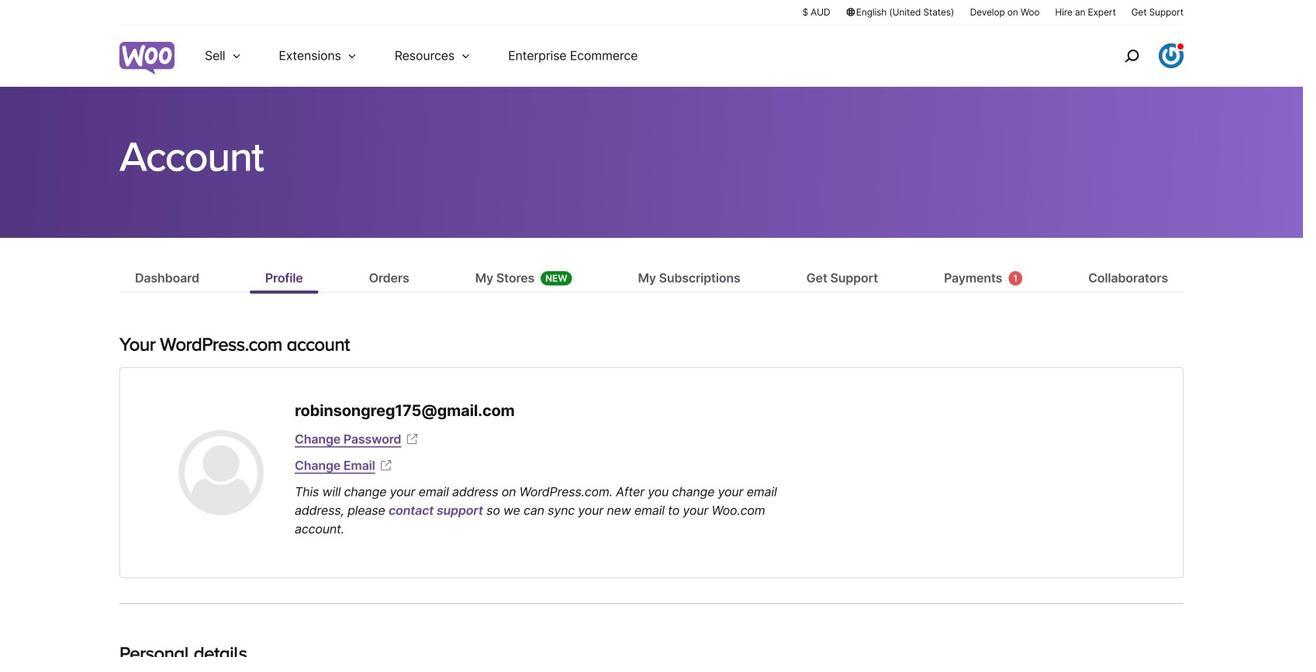 Task type: vqa. For each thing, say whether or not it's contained in the screenshot.
Official Springboks Online Store image
no



Task type: locate. For each thing, give the bounding box(es) containing it.
open account menu image
[[1159, 43, 1184, 68]]

search image
[[1119, 43, 1144, 68]]



Task type: describe. For each thing, give the bounding box(es) containing it.
service navigation menu element
[[1091, 31, 1184, 81]]

gravatar image image
[[178, 431, 264, 516]]

external link image
[[378, 458, 394, 474]]

external link image
[[404, 432, 420, 448]]



